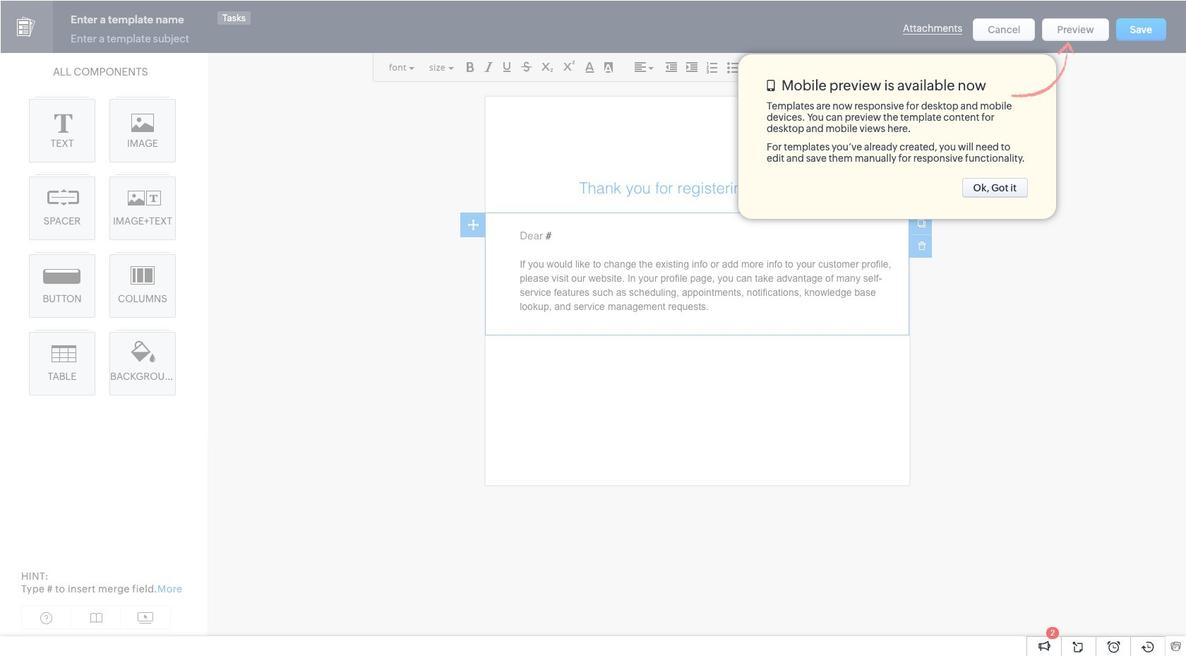 Task type: locate. For each thing, give the bounding box(es) containing it.
Enter a template name text field
[[66, 11, 289, 24]]

None button
[[976, 14, 1038, 37], [1044, 14, 1111, 37], [973, 18, 1036, 41], [1043, 18, 1109, 41], [1116, 18, 1167, 41], [976, 14, 1038, 37], [1044, 14, 1111, 37], [973, 18, 1036, 41], [1043, 18, 1109, 41], [1116, 18, 1167, 41]]



Task type: describe. For each thing, give the bounding box(es) containing it.
Enter a template subject text field
[[67, 32, 208, 46]]

Enter a template name text field
[[67, 11, 219, 28]]



Task type: vqa. For each thing, say whether or not it's contained in the screenshot.
Calendar Image
no



